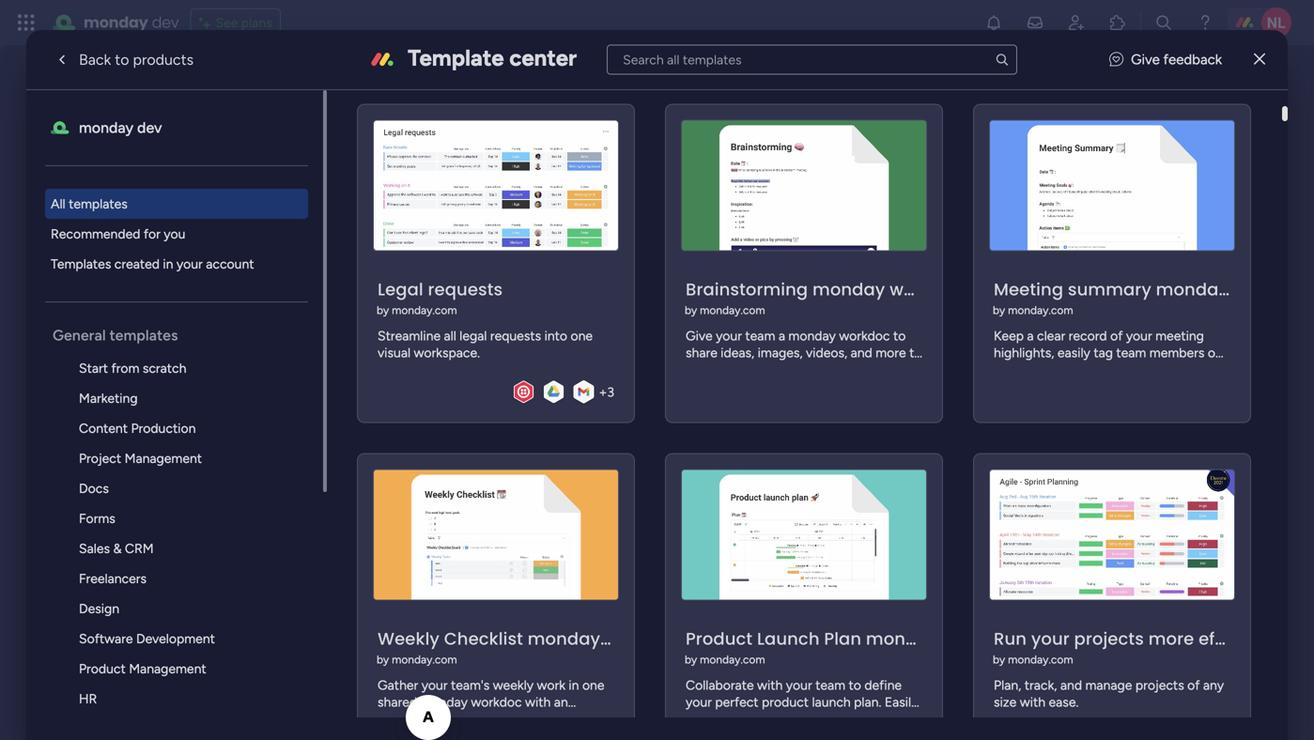 Task type: describe. For each thing, give the bounding box(es) containing it.
organized
[[378, 711, 436, 727]]

checklist
[[444, 627, 523, 651]]

crm
[[125, 541, 154, 557]]

created
[[114, 256, 160, 272]]

work management templates element
[[45, 353, 323, 740]]

workdoc inside product launch plan monday workdoc by monday.com
[[943, 627, 1017, 651]]

summary
[[1068, 278, 1152, 302]]

plans
[[241, 15, 272, 31]]

in inside the explore element
[[163, 256, 173, 272]]

of
[[1188, 678, 1200, 694]]

content
[[79, 421, 128, 436]]

legal
[[378, 278, 424, 302]]

scratch
[[143, 360, 186, 376]]

workdoc inside weekly checklist monday workdoc by monday.com
[[605, 627, 679, 651]]

monday.com inside brainstorming monday workdoc by monday.com
[[700, 304, 765, 317]]

back to products button
[[38, 41, 209, 78]]

software
[[79, 631, 133, 647]]

project
[[79, 451, 121, 467]]

v2 user feedback image
[[1110, 49, 1124, 70]]

back
[[79, 51, 111, 69]]

product for launch
[[686, 627, 753, 651]]

general templates heading
[[53, 325, 323, 346]]

sales
[[79, 541, 110, 557]]

freelancers
[[79, 571, 147, 587]]

gather
[[378, 678, 418, 694]]

visual
[[378, 345, 411, 361]]

see plans
[[216, 15, 272, 31]]

content production
[[79, 421, 196, 436]]

monday inside product launch plan monday workdoc by monday.com
[[866, 627, 939, 651]]

general templates
[[53, 327, 178, 344]]

by inside product launch plan monday workdoc by monday.com
[[685, 653, 697, 667]]

workdoc inside brainstorming monday workdoc by monday.com
[[890, 278, 964, 302]]

weekly checklist monday workdoc by monday.com
[[377, 627, 679, 667]]

monday inside weekly checklist monday workdoc by monday.com
[[528, 627, 601, 651]]

meeting summary monday workdoc by monday.com
[[993, 278, 1307, 317]]

your inside gather your team's weekly work in one shared monday workdoc with an organized checklist to keep work moving forward.
[[422, 678, 448, 694]]

template
[[408, 44, 504, 71]]

for
[[144, 226, 161, 242]]

+ 3
[[599, 384, 615, 400]]

monday inside meeting summary monday workdoc by monday.com
[[1156, 278, 1229, 302]]

any
[[1204, 678, 1225, 694]]

template center
[[408, 44, 577, 71]]

account
[[206, 256, 254, 272]]

search everything image
[[1155, 13, 1174, 32]]

monday.com up 'track,'
[[1008, 653, 1074, 667]]

moving
[[378, 728, 421, 740]]

in inside gather your team's weekly work in one shared monday workdoc with an organized checklist to keep work moving forward.
[[569, 678, 579, 694]]

project management
[[79, 451, 202, 467]]

keep
[[510, 711, 539, 727]]

0 vertical spatial monday dev
[[84, 12, 179, 33]]

product management
[[79, 661, 206, 677]]

and
[[1061, 678, 1083, 694]]

Search all templates search field
[[607, 45, 1017, 75]]

requests inside the legal requests by monday.com
[[428, 278, 503, 302]]

docs
[[79, 481, 109, 497]]

by inside the legal requests by monday.com
[[377, 304, 389, 317]]

workspace.
[[414, 345, 480, 361]]

by inside meeting summary monday workdoc by monday.com
[[993, 304, 1006, 317]]

track,
[[1025, 678, 1058, 694]]

from
[[111, 360, 139, 376]]

explore element
[[45, 189, 323, 279]]

with inside gather your team's weekly work in one shared monday workdoc with an organized checklist to keep work moving forward.
[[525, 695, 551, 710]]

ease.
[[1049, 695, 1079, 710]]

manage
[[1086, 678, 1133, 694]]

product launch plan monday workdoc by monday.com
[[685, 627, 1017, 667]]

feedback
[[1164, 51, 1223, 68]]

give feedback link
[[1110, 49, 1223, 70]]

+
[[599, 384, 607, 400]]

forms
[[79, 511, 115, 527]]

all templates
[[51, 196, 128, 212]]

1 vertical spatial dev
[[137, 119, 162, 137]]

monday inside brainstorming monday workdoc by monday.com
[[813, 278, 886, 302]]

by inside brainstorming monday workdoc by monday.com
[[685, 304, 697, 317]]

meeting
[[994, 278, 1064, 302]]

workdoc inside gather your team's weekly work in one shared monday workdoc with an organized checklist to keep work moving forward.
[[471, 695, 522, 710]]

all
[[444, 328, 457, 344]]

hr
[[79, 691, 97, 707]]

streamline all legal requests into one visual workspace.
[[378, 328, 593, 361]]

templates
[[51, 256, 111, 272]]

give feedback
[[1132, 51, 1223, 68]]

list box containing monday dev
[[45, 90, 327, 740]]

launch
[[757, 627, 820, 651]]

templates for all templates
[[69, 196, 128, 212]]

plan, track, and manage projects of any size with ease.
[[994, 678, 1225, 710]]

shared
[[378, 695, 417, 710]]

product for management
[[79, 661, 126, 677]]

streamline
[[378, 328, 441, 344]]

team's
[[451, 678, 490, 694]]

search image
[[995, 52, 1010, 67]]



Task type: locate. For each thing, give the bounding box(es) containing it.
monday dev up back to products
[[84, 12, 179, 33]]

0 vertical spatial templates
[[69, 196, 128, 212]]

checklist
[[439, 711, 491, 727]]

1 vertical spatial your
[[422, 678, 448, 694]]

plan
[[824, 627, 862, 651]]

close image
[[1254, 53, 1266, 66]]

marketing
[[79, 390, 138, 406]]

brainstorming
[[686, 278, 808, 302]]

1 vertical spatial requests
[[490, 328, 541, 344]]

dev
[[152, 12, 179, 33], [137, 119, 162, 137]]

0 vertical spatial in
[[163, 256, 173, 272]]

one inside streamline all legal requests into one visual workspace.
[[571, 328, 593, 344]]

invite members image
[[1067, 13, 1086, 32]]

to inside "button"
[[115, 51, 129, 69]]

with
[[525, 695, 551, 710], [1020, 695, 1046, 710]]

to left the keep
[[495, 711, 507, 727]]

1 vertical spatial in
[[569, 678, 579, 694]]

0 vertical spatial management
[[125, 451, 202, 467]]

0 vertical spatial your
[[177, 256, 203, 272]]

work up an
[[537, 678, 566, 694]]

0 horizontal spatial your
[[177, 256, 203, 272]]

start
[[79, 360, 108, 376]]

0 horizontal spatial in
[[163, 256, 173, 272]]

products
[[133, 51, 194, 69]]

templates for general templates
[[109, 327, 178, 344]]

workdoc
[[890, 278, 964, 302], [1234, 278, 1307, 302], [605, 627, 679, 651], [943, 627, 1017, 651], [471, 695, 522, 710]]

projects
[[1136, 678, 1185, 694]]

select product image
[[17, 13, 36, 32]]

monday inside gather your team's weekly work in one shared monday workdoc with an organized checklist to keep work moving forward.
[[420, 695, 468, 710]]

0 vertical spatial dev
[[152, 12, 179, 33]]

size
[[994, 695, 1017, 710]]

weekly
[[493, 678, 534, 694]]

workdoc inside meeting summary monday workdoc by monday.com
[[1234, 278, 1307, 302]]

center
[[510, 44, 577, 71]]

production
[[131, 421, 196, 436]]

monday dev
[[84, 12, 179, 33], [79, 119, 162, 137]]

in
[[163, 256, 173, 272], [569, 678, 579, 694]]

1 horizontal spatial with
[[1020, 695, 1046, 710]]

dev down back to products
[[137, 119, 162, 137]]

sales & crm
[[79, 541, 154, 557]]

legal
[[460, 328, 487, 344]]

1 vertical spatial work
[[542, 711, 571, 727]]

software development
[[79, 631, 215, 647]]

management down development
[[129, 661, 206, 677]]

general
[[53, 327, 106, 344]]

0 vertical spatial product
[[686, 627, 753, 651]]

1 vertical spatial product
[[79, 661, 126, 677]]

weekly
[[378, 627, 440, 651]]

forward.
[[425, 728, 473, 740]]

1 vertical spatial templates
[[109, 327, 178, 344]]

monday.com inside weekly checklist monday workdoc by monday.com
[[392, 653, 457, 667]]

management for product management
[[129, 661, 206, 677]]

all
[[51, 196, 65, 212]]

product
[[686, 627, 753, 651], [79, 661, 126, 677]]

monday dev down back to products "button" on the top left of the page
[[79, 119, 162, 137]]

apps image
[[1109, 13, 1128, 32]]

work down an
[[542, 711, 571, 727]]

0 vertical spatial requests
[[428, 278, 503, 302]]

management
[[125, 451, 202, 467], [129, 661, 206, 677]]

monday.com inside product launch plan monday workdoc by monday.com
[[700, 653, 765, 667]]

1 horizontal spatial product
[[686, 627, 753, 651]]

3
[[607, 384, 615, 400]]

management down production
[[125, 451, 202, 467]]

monday.com inside the legal requests by monday.com
[[392, 304, 457, 317]]

notifications image
[[985, 13, 1004, 32]]

see
[[216, 15, 238, 31]]

monday.com inside meeting summary monday workdoc by monday.com
[[1008, 304, 1074, 317]]

to right the back
[[115, 51, 129, 69]]

recommended for you
[[51, 226, 185, 242]]

dev up products at the top of page
[[152, 12, 179, 33]]

monday.com down "meeting"
[[1008, 304, 1074, 317]]

monday.com down launch
[[700, 653, 765, 667]]

1 vertical spatial to
[[495, 711, 507, 727]]

requests left the into
[[490, 328, 541, 344]]

give
[[1132, 51, 1160, 68]]

monday.com down brainstorming
[[700, 304, 765, 317]]

one right the into
[[571, 328, 593, 344]]

your down you
[[177, 256, 203, 272]]

monday.com down weekly
[[392, 653, 457, 667]]

1 with from the left
[[525, 695, 551, 710]]

one inside gather your team's weekly work in one shared monday workdoc with an organized checklist to keep work moving forward.
[[583, 678, 605, 694]]

0 horizontal spatial to
[[115, 51, 129, 69]]

by inside weekly checklist monday workdoc by monday.com
[[377, 653, 389, 667]]

templates inside heading
[[109, 327, 178, 344]]

start from scratch
[[79, 360, 186, 376]]

0 vertical spatial to
[[115, 51, 129, 69]]

your left team's
[[422, 678, 448, 694]]

requests inside streamline all legal requests into one visual workspace.
[[490, 328, 541, 344]]

plan,
[[994, 678, 1022, 694]]

templates up recommended at the top left
[[69, 196, 128, 212]]

management for project management
[[125, 451, 202, 467]]

to
[[115, 51, 129, 69], [495, 711, 507, 727]]

you
[[164, 226, 185, 242]]

None search field
[[607, 45, 1017, 75]]

templates up start from scratch
[[109, 327, 178, 344]]

templates created in your account
[[51, 256, 254, 272]]

with inside plan, track, and manage projects of any size with ease.
[[1020, 695, 1046, 710]]

back to products
[[79, 51, 194, 69]]

into
[[545, 328, 568, 344]]

see plans button
[[190, 8, 281, 37]]

with up the keep
[[525, 695, 551, 710]]

your inside the explore element
[[177, 256, 203, 272]]

help image
[[1196, 13, 1215, 32]]

work
[[537, 678, 566, 694], [542, 711, 571, 727]]

monday
[[84, 12, 148, 33], [79, 119, 134, 137], [813, 278, 886, 302], [1156, 278, 1229, 302], [528, 627, 601, 651], [866, 627, 939, 651], [420, 695, 468, 710]]

templates inside the explore element
[[69, 196, 128, 212]]

1 vertical spatial monday dev
[[79, 119, 162, 137]]

brainstorming monday workdoc by monday.com
[[685, 278, 964, 317]]

by
[[377, 304, 389, 317], [685, 304, 697, 317], [993, 304, 1006, 317], [377, 653, 389, 667], [685, 653, 697, 667], [993, 653, 1006, 667]]

product inside product launch plan monday workdoc by monday.com
[[686, 627, 753, 651]]

in down weekly checklist monday workdoc by monday.com
[[569, 678, 579, 694]]

product down software
[[79, 661, 126, 677]]

design
[[79, 601, 119, 617]]

one
[[571, 328, 593, 344], [583, 678, 605, 694]]

0 vertical spatial one
[[571, 328, 593, 344]]

one down weekly checklist monday workdoc by monday.com
[[583, 678, 605, 694]]

with down 'track,'
[[1020, 695, 1046, 710]]

1 vertical spatial management
[[129, 661, 206, 677]]

your
[[177, 256, 203, 272], [422, 678, 448, 694]]

an
[[554, 695, 568, 710]]

requests up legal
[[428, 278, 503, 302]]

monday.com
[[392, 304, 457, 317], [700, 304, 765, 317], [1008, 304, 1074, 317], [392, 653, 457, 667], [700, 653, 765, 667], [1008, 653, 1074, 667]]

legal requests by monday.com
[[377, 278, 503, 317]]

by monday.com
[[993, 653, 1074, 667]]

development
[[136, 631, 215, 647]]

product left launch
[[686, 627, 753, 651]]

0 vertical spatial work
[[537, 678, 566, 694]]

to inside gather your team's weekly work in one shared monday workdoc with an organized checklist to keep work moving forward.
[[495, 711, 507, 727]]

1 vertical spatial one
[[583, 678, 605, 694]]

1 horizontal spatial to
[[495, 711, 507, 727]]

recommended
[[51, 226, 140, 242]]

monday.com up streamline
[[392, 304, 457, 317]]

in down you
[[163, 256, 173, 272]]

gather your team's weekly work in one shared monday workdoc with an organized checklist to keep work moving forward.
[[378, 678, 605, 740]]

0 horizontal spatial product
[[79, 661, 126, 677]]

1 horizontal spatial in
[[569, 678, 579, 694]]

&
[[113, 541, 122, 557]]

requests
[[428, 278, 503, 302], [490, 328, 541, 344]]

0 horizontal spatial with
[[525, 695, 551, 710]]

noah lott image
[[1262, 8, 1292, 38]]

inbox image
[[1026, 13, 1045, 32]]

product inside work management templates element
[[79, 661, 126, 677]]

list box
[[45, 90, 327, 740]]

templates
[[69, 196, 128, 212], [109, 327, 178, 344]]

2 with from the left
[[1020, 695, 1046, 710]]

1 horizontal spatial your
[[422, 678, 448, 694]]



Task type: vqa. For each thing, say whether or not it's contained in the screenshot.
APPS image
yes



